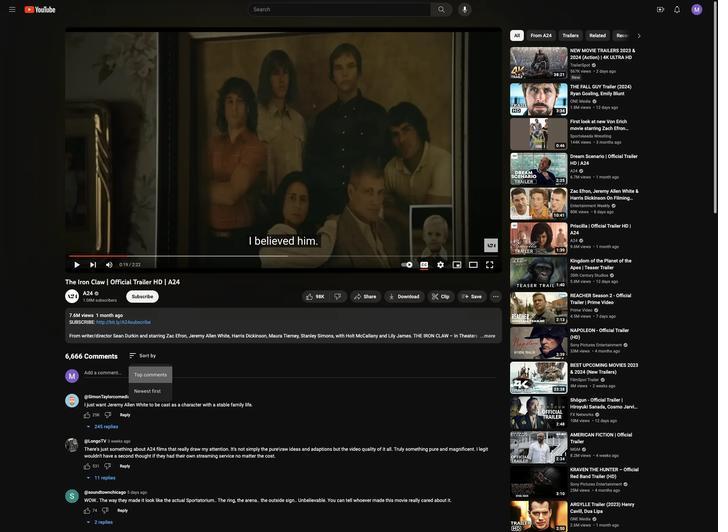 Task type: describe. For each thing, give the bounding box(es) containing it.
days inside @soundtownchicago 5 days ago wow.. the way they made it look like the actual sportatorium.. the ring, the arena.. the outside sign.. unbelievable. you can tell whoever made this movie really cared about it.
[[131, 490, 139, 495]]

http://bit.ly/a24subscribe link
[[96, 320, 151, 325]]

views for 6.7m views
[[581, 175, 591, 180]]

related
[[590, 33, 606, 38]]

| inside kingdom of the planet of the apes | teaser trailer
[[582, 265, 584, 270]]

k
[[321, 294, 324, 299]]

napoleon - official trailer (hd) by sony pictures entertainment 33,643,561 views 4 months ago 2 minutes, 39 seconds element
[[570, 327, 639, 341]]

- for shōgun
[[588, 397, 589, 403]]

with inside @simontaylorcomedian i just want jeremy allen white to be cast as a character with a stable family life.
[[203, 402, 212, 408]]

channel watermark image
[[484, 239, 498, 252]]

ago inside @longotv 3 weeks ago there's just something about a24 films that really draw my attention. it's not simply the pure\raw ideas and adaptions but the video quality of it all. truly something pure and magnificent. i legit wouldn't have a second thought if they had their own streaming service no matter the cost.
[[124, 439, 130, 444]]

@soundtownchicago 5 days ago wow.. the way they made it look like the actual sportatorium.. the ring, the arena.. the outside sign.. unbelievable. you can tell whoever made this movie really cared about it.
[[84, 490, 452, 503]]

one media for ryan
[[570, 99, 591, 104]]

1 vertical spatial 8
[[319, 294, 321, 299]]

it inside @soundtownchicago 5 days ago wow.. the way they made it look like the actual sportatorium.. the ring, the arena.. the outside sign.. unbelievable. you can tell whoever made this movie really cared about it.
[[142, 498, 144, 503]]

the right the like
[[164, 498, 171, 503]]

mccallany
[[356, 333, 378, 339]]

iron inside zac efron, jeremy allen white & harris dickinson on filming 'the iron claw' | entertainment weekly
[[581, 202, 589, 208]]

| inside zac efron, jeremy allen white & harris dickinson on filming 'the iron claw' | entertainment weekly
[[603, 202, 604, 208]]

iron
[[424, 333, 435, 339]]

Clip text field
[[441, 294, 449, 299]]

531 likes element
[[93, 463, 99, 469]]

hd inside priscilla | official trailer hd | a24
[[622, 223, 629, 229]]

ago for best upcoming movies 2023 & 2024 (new trailers)
[[609, 384, 616, 388]]

144k
[[570, 140, 580, 145]]

1.8m views
[[570, 105, 591, 110]]

sony pictures entertainment for -
[[570, 343, 622, 347]]

durkin
[[125, 333, 138, 339]]

2 minutes, 34 seconds element
[[556, 457, 565, 462]]

4m views
[[570, 384, 588, 388]]

recently
[[617, 33, 635, 38]]

1 horizontal spatial with
[[336, 333, 345, 339]]

2:34
[[556, 457, 565, 462]]

argylle
[[570, 502, 591, 507]]

2023 for trailers
[[620, 48, 631, 53]]

1 vertical spatial video
[[582, 308, 593, 313]]

entertainment inside zac efron, jeremy allen white & harris dickinson on filming 'the iron claw' | entertainment weekly
[[605, 202, 635, 208]]

views for 144k views
[[581, 140, 591, 145]]

ago for argylle trailer (2023) henry cavill, dua lipa
[[612, 523, 619, 528]]

2:39
[[556, 352, 565, 357]]

the up teaser
[[596, 258, 603, 264]]

1 horizontal spatial the
[[99, 498, 107, 503]]

weeks inside @longotv 3 weeks ago there's just something about a24 films that really draw my attention. it's not simply the pure\raw ideas and adaptions but the video quality of it all. truly something pure and magnificent. i legit wouldn't have a second thought if they had their own streaming service no matter the cost.
[[111, 439, 123, 444]]

ago down ultra
[[609, 69, 616, 74]]

one media for dua
[[570, 517, 591, 522]]

2 minutes, 13 seconds element
[[556, 317, 565, 322]]

33m
[[570, 349, 579, 354]]

hd inside new movie trailers 2023 & 2024 (action) | 4k ultra hd
[[626, 55, 632, 60]]

weeks for best
[[596, 384, 608, 388]]

1 vertical spatial iron
[[78, 278, 89, 286]]

the up the cost.
[[261, 446, 268, 452]]

jarvis,
[[624, 404, 638, 410]]

sony pictures entertainment for the
[[570, 482, 622, 487]]

1 month ago for priscilla
[[596, 244, 619, 249]]

arena..
[[245, 498, 260, 503]]

white inside zac efron, jeremy allen white & harris dickinson on filming 'the iron claw' | entertainment weekly
[[622, 188, 634, 194]]

days down 4k
[[600, 69, 608, 74]]

entertainment down kraven the hunter – official red band trailer (hd) by sony pictures entertainment 25,445,637 views 4 months ago 3 minutes, 10 seconds "element"
[[596, 482, 622, 487]]

subscribe
[[132, 294, 153, 299]]

reply text field for something
[[120, 464, 130, 469]]

it inside @longotv 3 weeks ago there's just something about a24 films that really draw my attention. it's not simply the pure\raw ideas and adaptions but the video quality of it all. truly something pure and magnificent. i legit wouldn't have a second thought if they had their own streaming service no matter the cost.
[[383, 446, 386, 452]]

list box containing top comments
[[129, 364, 172, 402]]

25m views
[[570, 488, 590, 493]]

3 inside @longotv 3 weeks ago there's just something about a24 films that really draw my attention. it's not simply the pure\raw ideas and adaptions but the video quality of it all. truly something pure and magnificent. i legit wouldn't have a second thought if they had their own streaming service no matter the cost.
[[108, 439, 110, 444]]

10m views
[[570, 419, 590, 423]]

0 horizontal spatial the
[[413, 333, 422, 339]]

service
[[219, 453, 234, 459]]

3 minutes, 10 seconds element
[[556, 492, 565, 496]]

band
[[580, 474, 591, 479]]

zach
[[602, 126, 613, 131]]

0 vertical spatial 3
[[596, 140, 599, 145]]

just inside @longotv 3 weeks ago there's just something about a24 films that really draw my attention. it's not simply the pure\raw ideas and adaptions but the video quality of it all. truly something pure and magnificent. i legit wouldn't have a second thought if they had their own streaming service no matter the cost.
[[101, 446, 108, 452]]

a24 inside @longotv 3 weeks ago there's just something about a24 films that really draw my attention. it's not simply the pure\raw ideas and adaptions but the video quality of it all. truly something pure and magnificent. i legit wouldn't have a second thought if they had their own streaming service no matter the cost.
[[147, 446, 155, 452]]

sort by button
[[129, 351, 156, 360]]

1 horizontal spatial of
[[591, 258, 595, 264]]

maria williams image
[[65, 369, 79, 383]]

4 months ago for official
[[595, 349, 620, 354]]

fx networks
[[570, 412, 594, 417]]

| inside reacher season 2 - official trailer | prime video
[[585, 300, 586, 305]]

and right 'durkin'
[[140, 333, 148, 339]]

views for 5.8m views
[[581, 279, 591, 284]]

avatar image image
[[692, 4, 703, 15]]

comment...
[[98, 370, 122, 375]]

9.6m
[[570, 244, 580, 249]]

one for argylle trailer (2023) henry cavill, dua lipa
[[570, 517, 578, 522]]

ago up http://bit.ly/a24subscribe link
[[115, 313, 123, 318]]

3 weeks ago link
[[108, 438, 130, 444]]

views for 80k views
[[579, 210, 589, 214]]

10 minutes, 41 seconds element
[[554, 213, 565, 218]]

the inside the fall guy trailer (2024) ryan gosling, emily blunt
[[570, 84, 579, 89]]

top
[[134, 372, 142, 377]]

maura
[[269, 333, 282, 339]]

shōgun
[[570, 397, 587, 403]]

filmspot trailer
[[570, 378, 599, 382]]

views for 2.6m views
[[581, 523, 591, 528]]

ago for kraven the hunter – official red band trailer (hd)
[[613, 488, 620, 493]]

a24 inside dream scenario | official trailer hd | a24
[[581, 160, 589, 166]]

0 horizontal spatial zac
[[166, 333, 174, 339]]

4 months ago for hunter
[[595, 488, 620, 493]]

views for 567k views
[[581, 69, 591, 74]]

pure\raw
[[269, 446, 288, 452]]

1 vertical spatial jeremy
[[189, 333, 205, 339]]

shōgun - official trailer | hiroyuki sanada, cosmo jarvis, anna sawai | fx by fx networks 10,007,097 views 12 days ago 2 minutes, 48 seconds element
[[570, 397, 639, 416]]

2 horizontal spatial the
[[218, 498, 226, 503]]

- for napoleon
[[597, 328, 598, 333]]

days for 2
[[599, 314, 608, 319]]

download button
[[384, 290, 425, 303]]

the left the cost.
[[257, 453, 264, 459]]

american fiction | official trailer
[[570, 432, 632, 444]]

entertainment up 80k views
[[570, 203, 596, 208]]

filming
[[614, 195, 630, 201]]

about inside @longotv 3 weeks ago there's just something about a24 films that really draw my attention. it's not simply the pure\raw ideas and adaptions but the video quality of it all. truly something pure and magnificent. i legit wouldn't have a second thought if they had their own streaming service no matter the cost.
[[133, 446, 146, 452]]

filmspot
[[570, 378, 587, 382]]

fiction
[[596, 432, 614, 438]]

from for from writer/director sean durkin and starring zac efron, jeremy allen white, harris dickinson, maura tierney, stanley simons, with holt mccallany and lily james. the iron claw – in theaters
[[69, 333, 80, 339]]

subscribers
[[96, 298, 117, 303]]

harris inside zac efron, jeremy allen white & harris dickinson on filming 'the iron claw' | entertainment weekly
[[570, 195, 583, 201]]

(new
[[587, 369, 598, 375]]

kraven the hunter – official red band trailer (hd) by sony pictures entertainment 25,445,637 views 4 months ago 3 minutes, 10 seconds element
[[570, 466, 639, 480]]

reply for white
[[120, 413, 130, 417]]

the inside kraven the hunter – official red band trailer (hd)
[[590, 467, 599, 472]]

clip button
[[428, 290, 455, 303]]

dream scenario | official trailer hd | a24 by a24 6,758,454 views 1 month ago 2 minutes, 25 seconds element
[[570, 153, 639, 167]]

2.6m
[[570, 523, 580, 528]]

3:34 link
[[510, 83, 568, 116]]

official inside priscilla | official trailer hd | a24
[[591, 223, 606, 229]]

shōgun - official trailer | hiroyuki sanada, cosmo jarvis, anna sawai | fx
[[570, 397, 638, 416]]

reply text field for way
[[118, 508, 128, 513]]

trailer inside shōgun - official trailer | hiroyuki sanada, cosmo jarvis, anna sawai | fx
[[607, 397, 620, 403]]

a left stable at the left bottom of the page
[[213, 402, 215, 408]]

cast
[[161, 402, 170, 408]]

1 vertical spatial allen
[[206, 333, 216, 339]]

- inside reacher season 2 - official trailer | prime video
[[614, 293, 615, 298]]

1 horizontal spatial 8
[[594, 210, 596, 214]]

dream
[[570, 154, 584, 159]]

0 horizontal spatial efron,
[[175, 333, 188, 339]]

first look at new von erich movie starring zach efron #shorts
[[570, 119, 627, 138]]

subscribe button
[[126, 290, 159, 303]]

@simontaylorcomedian
[[84, 394, 133, 399]]

and left lily on the bottom right of page
[[379, 333, 387, 339]]

#shorts
[[570, 132, 587, 138]]

argylle trailer (2023) henry cavill, dua lipa
[[570, 502, 635, 514]]

trailers
[[563, 33, 579, 38]]

reply link for way
[[113, 505, 132, 516]]

trailer inside the fall guy trailer (2024) ryan gosling, emily blunt
[[603, 84, 616, 89]]

sean
[[113, 333, 124, 339]]

@simontaylorcomedian i just want jeremy allen white to be cast as a character with a stable family life.
[[84, 394, 253, 408]]

@simontaylorcomedian link
[[84, 394, 133, 401]]

days for the
[[602, 279, 610, 284]]

trailer inside argylle trailer (2023) henry cavill, dua lipa
[[592, 502, 605, 507]]

2 inside reacher season 2 - official trailer | prime video
[[610, 293, 612, 298]]

ago inside @soundtownchicago 5 days ago wow.. the way they made it look like the actual sportatorium.. the ring, the arena.. the outside sign.. unbelievable. you can tell whoever made this movie really cared about it.
[[140, 490, 147, 495]]

priscilla | official trailer hd | a24 by a24 9,634,176 views 1 month ago 1 minute, 39 seconds element
[[570, 223, 639, 236]]

0:19 / 2:22
[[119, 262, 141, 267]]

fall
[[581, 84, 591, 89]]

74 likes element
[[93, 508, 97, 514]]

25k
[[93, 413, 100, 417]]

1 vertical spatial starring
[[149, 333, 165, 339]]

newest first
[[134, 388, 161, 394]]

Save text field
[[471, 294, 482, 299]]

46 seconds element
[[556, 143, 565, 148]]

trailer down (new
[[588, 378, 599, 382]]

0 vertical spatial i
[[249, 234, 252, 247]]

0:19
[[119, 262, 128, 267]]

official down the 0:19 in the left of the page
[[110, 278, 132, 286]]

and right ideas
[[302, 446, 310, 452]]

33m views
[[570, 349, 590, 354]]

@soundtownchicago image
[[65, 490, 79, 503]]

first
[[570, 119, 580, 124]]

views for 4m views
[[577, 384, 588, 388]]

ring,
[[227, 498, 236, 503]]

& for best upcoming movies 2023 & 2024 (new trailers)
[[570, 369, 573, 375]]

month for argylle
[[599, 523, 611, 528]]

4 for -
[[595, 349, 597, 354]]

a right add on the bottom left of page
[[94, 370, 97, 375]]

0 horizontal spatial harris
[[232, 333, 245, 339]]

stanley
[[301, 333, 316, 339]]

1.08m
[[83, 298, 95, 303]]

dickinson
[[585, 195, 606, 201]]

movie inside @soundtownchicago 5 days ago wow.. the way they made it look like the actual sportatorium.. the ring, the arena.. the outside sign.. unbelievable. you can tell whoever made this movie really cared about it.
[[395, 498, 408, 503]]

12 days ago for jarvis,
[[595, 419, 617, 423]]

days for guy
[[602, 105, 610, 110]]

http://bit.ly/a24subscribe
[[96, 320, 151, 325]]

2 for trailerspot
[[596, 69, 599, 74]]

2:48
[[556, 422, 565, 427]]

hunter
[[600, 467, 618, 472]]

media for ryan
[[579, 99, 591, 104]]

sort by
[[140, 353, 156, 358]]

hiroyuki
[[570, 404, 588, 410]]

new
[[597, 119, 606, 124]]

the fall guy trailer (2024) ryan gosling, emily blunt by one media 1,809,454 views 12 days ago 3 minutes, 34 seconds element
[[570, 83, 639, 97]]

reply link for white
[[116, 410, 134, 421]]

@longotv image
[[65, 438, 79, 452]]

can
[[337, 498, 345, 503]]

upcoming
[[583, 363, 608, 368]]

comments
[[144, 372, 167, 377]]

month up the subscribe: http://bit.ly/a24subscribe
[[100, 313, 114, 318]]

a right as
[[178, 402, 180, 408]]

weekly inside zac efron, jeremy allen white & harris dickinson on filming 'the iron claw' | entertainment weekly
[[570, 209, 586, 214]]

attention.
[[209, 446, 230, 452]]

autoplay is on image
[[400, 262, 413, 267]]

reply for something
[[120, 464, 130, 469]]

prime video
[[570, 308, 593, 313]]

2023 for movies
[[628, 363, 638, 368]]

pictures for (hd)
[[580, 343, 595, 347]]

american fiction | official trailer by mgm 8,216,641 views 4 weeks ago 2 minutes, 34 seconds element
[[570, 431, 639, 445]]

25k likes element
[[93, 412, 100, 418]]

best upcoming movies 2023 & 2024 (new trailers) by filmspot trailer 4,080,200 views 2 weeks ago 33 minutes element
[[570, 362, 639, 375]]

trailer inside american fiction | official trailer
[[570, 439, 584, 444]]

2:25 link
[[510, 153, 568, 186]]

5.8m views
[[570, 279, 591, 284]]

entertainment down napoleon - official trailer (hd) by sony pictures entertainment 33,643,561 views 4 months ago 2 minutes, 39 seconds element
[[596, 343, 622, 347]]

0 horizontal spatial prime
[[570, 308, 581, 313]]

zac efron, jeremy allen white & harris dickinson on filming 'the iron claw' | entertainment weekly by entertainment weekly 80,334 views 8 days ago 10 minutes, 41 seconds element
[[570, 188, 639, 214]]

the right arena..
[[261, 498, 267, 503]]

ago for priscilla | official trailer hd | a24
[[612, 244, 619, 249]]

2 minutes, 25 seconds element
[[556, 178, 565, 183]]

draw
[[190, 446, 201, 452]]

they inside @soundtownchicago 5 days ago wow.. the way they made it look like the actual sportatorium.. the ring, the arena.. the outside sign.. unbelievable. you can tell whoever made this movie really cared about it.
[[118, 498, 127, 503]]

james.
[[397, 333, 412, 339]]

ago for kingdom of the planet of the apes | teaser trailer
[[611, 279, 618, 284]]

month for dream
[[599, 175, 611, 180]]

4.5m
[[570, 314, 580, 319]]

(hd) inside the napoleon - official trailer (hd)
[[570, 335, 580, 340]]

trailer inside kingdom of the planet of the apes | teaser trailer
[[600, 265, 614, 270]]

matter
[[242, 453, 256, 459]]

actual
[[172, 498, 185, 503]]

weeks for american
[[599, 453, 611, 458]]

1 minute, 40 seconds element
[[556, 283, 565, 287]]

months for hunter
[[598, 488, 612, 493]]

sony for (hd)
[[570, 343, 579, 347]]

Search text field
[[254, 5, 429, 14]]

starring inside first look at new von erich movie starring zach efron #shorts
[[585, 126, 601, 131]]

1 for priscilla
[[596, 244, 598, 249]]

stable
[[217, 402, 230, 408]]

at
[[592, 119, 596, 124]]

2:50
[[556, 526, 565, 531]]



Task type: vqa. For each thing, say whether or not it's contained in the screenshot.


Task type: locate. For each thing, give the bounding box(es) containing it.
1 vertical spatial months
[[598, 349, 612, 354]]

2023 inside new movie trailers 2023 & 2024 (action) | 4k ultra hd
[[620, 48, 631, 53]]

official up sanada, at the bottom right
[[591, 397, 606, 403]]

@longotv link
[[84, 438, 106, 445]]

0 vertical spatial media
[[579, 99, 591, 104]]

movie inside first look at new von erich movie starring zach efron #shorts
[[570, 126, 583, 131]]

tab list
[[510, 27, 663, 44]]

i inside @longotv 3 weeks ago there's just something about a24 films that really draw my attention. it's not simply the pure\raw ideas and adaptions but the video quality of it all. truly something pure and magnificent. i legit wouldn't have a second thought if they had their own streaming service no matter the cost.
[[477, 446, 478, 452]]

a24 inside tab list
[[543, 33, 552, 38]]

official right season
[[616, 293, 631, 298]]

1 vertical spatial 2023
[[628, 363, 638, 368]]

1 vertical spatial 3
[[108, 439, 110, 444]]

2024 down best
[[575, 369, 586, 375]]

youtube video player element
[[65, 27, 502, 273]]

months for at
[[600, 140, 614, 145]]

dickinson,
[[246, 333, 268, 339]]

starring down at
[[585, 126, 601, 131]]

hd right ultra
[[626, 55, 632, 60]]

1 horizontal spatial really
[[409, 498, 420, 503]]

1.8m
[[570, 105, 580, 110]]

1 for argylle
[[596, 523, 598, 528]]

allen inside zac efron, jeremy allen white & harris dickinson on filming 'the iron claw' | entertainment weekly
[[610, 188, 621, 194]]

new
[[572, 75, 580, 80]]

first look at new von erich movie starring zach efron #shorts by sportskeeda wrestling 144,802 views 3 months ago 46 seconds - play short element
[[570, 118, 639, 138]]

0 horizontal spatial from
[[69, 333, 80, 339]]

the left ring,
[[218, 498, 226, 503]]

list box
[[129, 364, 172, 402]]

12 days ago down studios
[[596, 279, 618, 284]]

0 vertical spatial months
[[600, 140, 614, 145]]

1 vertical spatial sony pictures entertainment
[[570, 482, 622, 487]]

sawai
[[583, 411, 595, 416]]

2 one media from the top
[[570, 517, 591, 522]]

entertainment down filming
[[605, 202, 635, 208]]

1 month ago up the subscribe: http://bit.ly/a24subscribe
[[96, 313, 123, 318]]

& inside new movie trailers 2023 & 2024 (action) | 4k ultra hd
[[632, 48, 635, 53]]

blunt
[[613, 91, 625, 96]]

1 vertical spatial from
[[69, 333, 80, 339]]

2024 down new
[[570, 55, 581, 60]]

0 vertical spatial one
[[570, 99, 578, 104]]

- down 7
[[597, 328, 598, 333]]

official inside the napoleon - official trailer (hd)
[[599, 328, 614, 333]]

Subscribe text field
[[132, 294, 153, 299]]

sony up 33m
[[570, 343, 579, 347]]

| inside new movie trailers 2023 & 2024 (action) | 4k ultra hd
[[601, 55, 602, 60]]

2 down filmspot trailer
[[593, 384, 595, 388]]

sony for red
[[570, 482, 579, 487]]

a24 inside priscilla | official trailer hd | a24
[[570, 230, 579, 236]]

video down season
[[601, 300, 614, 305]]

new movie trailers 2023 & 2024 (action) | 4k ultra hd by trailerspot 567,724 views 2 days ago 38 minutes element
[[570, 47, 639, 61]]

12 days ago for teaser
[[596, 279, 618, 284]]

and right pure
[[440, 446, 448, 452]]

1 for dream
[[596, 175, 598, 180]]

guy
[[592, 84, 602, 89]]

trailer down planet
[[600, 265, 614, 270]]

2:25
[[556, 178, 565, 183]]

3 right @longotv
[[108, 439, 110, 444]]

sanada,
[[589, 404, 606, 410]]

i left believed
[[249, 234, 252, 247]]

really inside @longotv 3 weeks ago there's just something about a24 films that really draw my attention. it's not simply the pure\raw ideas and adaptions but the video quality of it all. truly something pure and magnificent. i legit wouldn't have a second thought if they had their own streaming service no matter the cost.
[[178, 446, 189, 452]]

1 horizontal spatial movie
[[570, 126, 583, 131]]

really up their at the bottom of page
[[178, 446, 189, 452]]

2024 inside new movie trailers 2023 & 2024 (action) | 4k ultra hd
[[570, 55, 581, 60]]

80k
[[570, 210, 578, 214]]

1 vertical spatial it
[[142, 498, 144, 503]]

reply link down way
[[113, 505, 132, 516]]

1 vertical spatial harris
[[232, 333, 245, 339]]

group containing sort by
[[129, 351, 172, 405]]

lily
[[388, 333, 396, 339]]

2024 for new
[[570, 55, 581, 60]]

2 sony pictures entertainment from the top
[[570, 482, 622, 487]]

prime up 4.5m on the bottom of the page
[[570, 308, 581, 313]]

look inside first look at new von erich movie starring zach efron #shorts
[[581, 119, 590, 124]]

entertainment
[[605, 202, 635, 208], [570, 203, 596, 208], [596, 343, 622, 347], [596, 482, 622, 487]]

1 horizontal spatial from
[[531, 33, 542, 38]]

video
[[601, 300, 614, 305], [582, 308, 593, 313]]

10:41 link
[[510, 188, 568, 221]]

1 vertical spatial the
[[413, 333, 422, 339]]

& inside best upcoming movies 2023 & 2024 (new trailers)
[[570, 369, 573, 375]]

views down networks
[[580, 419, 590, 423]]

outside
[[269, 498, 284, 503]]

jeremy inside @simontaylorcomedian i just want jeremy allen white to be cast as a character with a stable family life.
[[107, 402, 123, 408]]

0 vertical spatial about
[[133, 446, 146, 452]]

0 horizontal spatial starring
[[149, 333, 165, 339]]

12 days ago for blunt
[[596, 105, 618, 110]]

ago for shōgun - official trailer | hiroyuki sanada, cosmo jarvis, anna sawai | fx
[[610, 419, 617, 423]]

1 vertical spatial i
[[84, 402, 86, 408]]

ago for dream scenario | official trailer hd | a24
[[612, 175, 619, 180]]

reply link for something
[[116, 461, 134, 472]]

trailer up emily
[[603, 84, 616, 89]]

| inside american fiction | official trailer
[[615, 432, 616, 438]]

2 minutes, 48 seconds element
[[556, 422, 565, 427]]

2 for filmspot trailer
[[593, 384, 595, 388]]

2024
[[570, 55, 581, 60], [575, 369, 586, 375]]

1:40 link
[[510, 257, 568, 290]]

from for from a24
[[531, 33, 542, 38]]

0 vertical spatial harris
[[570, 195, 583, 201]]

trailer up "mgm"
[[570, 439, 584, 444]]

0 vertical spatial &
[[632, 48, 635, 53]]

days for jeremy
[[597, 210, 606, 214]]

views right 9.6m at the top of page
[[581, 244, 591, 249]]

have
[[103, 453, 113, 459]]

& for new movie trailers 2023 & 2024 (action) | 4k ultra hd
[[632, 48, 635, 53]]

movie
[[570, 126, 583, 131], [395, 498, 408, 503]]

1 one media from the top
[[570, 99, 591, 104]]

12 for cosmo
[[595, 419, 600, 423]]

8.2m
[[570, 453, 580, 458]]

if
[[152, 453, 155, 459]]

sony pictures entertainment down band
[[570, 482, 622, 487]]

character
[[182, 402, 202, 408]]

sort
[[140, 353, 149, 358]]

ago for american fiction | official trailer
[[612, 453, 619, 458]]

2 sony from the top
[[570, 482, 579, 487]]

official inside american fiction | official trailer
[[617, 432, 632, 438]]

2 one from the top
[[570, 517, 578, 522]]

12 days ago up the fiction
[[595, 419, 617, 423]]

views for 25m views
[[580, 488, 590, 493]]

views for 10m views
[[580, 419, 590, 423]]

official down '7 days ago'
[[599, 328, 614, 333]]

1 pictures from the top
[[580, 343, 595, 347]]

kingdom of the planet of the apes | teaser trailer by 20th century studios 5,881,488 views 12 days ago 1 minute, 40 seconds element
[[570, 257, 639, 271]]

about left it.
[[434, 498, 447, 503]]

'the
[[570, 202, 579, 208]]

trailer up subscribe text field
[[133, 278, 152, 286]]

harris right white,
[[232, 333, 245, 339]]

1 horizontal spatial jeremy
[[189, 333, 205, 339]]

with right character
[[203, 402, 212, 408]]

all.
[[387, 446, 393, 452]]

views down entertainment weekly
[[579, 210, 589, 214]]

1 horizontal spatial i
[[249, 234, 252, 247]]

weekly up 8 days ago at the right top
[[597, 203, 610, 208]]

1 vertical spatial zac
[[166, 333, 174, 339]]

2:13
[[556, 317, 565, 322]]

a inside @longotv 3 weeks ago there's just something about a24 films that really draw my attention. it's not simply the pure\raw ideas and adaptions but the video quality of it all. truly something pure and magnificent. i legit wouldn't have a second thought if they had their own streaming service no matter the cost.
[[114, 453, 117, 459]]

0 vertical spatial 4
[[595, 349, 597, 354]]

trailers)
[[599, 369, 617, 375]]

0:46 link
[[510, 118, 568, 151]]

1 horizontal spatial allen
[[206, 333, 216, 339]]

newest first link
[[129, 383, 172, 399]]

1 4 months ago from the top
[[595, 349, 620, 354]]

movie down first
[[570, 126, 583, 131]]

ago for reacher season 2 - official trailer | prime video
[[609, 314, 616, 319]]

2 pictures from the top
[[580, 482, 595, 487]]

allen inside @simontaylorcomedian i just want jeremy allen white to be cast as a character with a stable family life.
[[124, 402, 135, 408]]

0 vertical spatial 12
[[596, 105, 601, 110]]

the right ring,
[[237, 498, 244, 503]]

0 vertical spatial it
[[383, 446, 386, 452]]

4k
[[603, 55, 609, 60]]

just up have
[[101, 446, 108, 452]]

1 vertical spatial efron,
[[175, 333, 188, 339]]

official down the 3 months ago
[[608, 154, 623, 159]]

adaptions
[[311, 446, 332, 452]]

0 horizontal spatial video
[[582, 308, 593, 313]]

2023 right movies
[[628, 363, 638, 368]]

1 vertical spatial weeks
[[111, 439, 123, 444]]

months for official
[[598, 349, 612, 354]]

ago down argylle trailer (2023) henry cavill, dua lipa by one media 2,606,281 views 1 month ago 2 minutes, 50 seconds element
[[612, 523, 619, 528]]

2023 inside best upcoming movies 2023 & 2024 (new trailers)
[[628, 363, 638, 368]]

0 vertical spatial starring
[[585, 126, 601, 131]]

1 horizontal spatial white
[[622, 188, 634, 194]]

weeks up hunter
[[599, 453, 611, 458]]

views down century
[[581, 279, 591, 284]]

from right all
[[531, 33, 542, 38]]

month up planet
[[599, 244, 611, 249]]

1 horizontal spatial prime
[[588, 300, 600, 305]]

they inside @longotv 3 weeks ago there's just something about a24 films that really draw my attention. it's not simply the pure\raw ideas and adaptions but the video quality of it all. truly something pure and magnificent. i legit wouldn't have a second thought if they had their own streaming service no matter the cost.
[[156, 453, 165, 459]]

0 vertical spatial sony pictures entertainment
[[570, 343, 622, 347]]

0 horizontal spatial i
[[84, 402, 86, 408]]

0 horizontal spatial the
[[65, 278, 76, 286]]

months down wrestling
[[600, 140, 614, 145]]

tab list containing all
[[510, 27, 663, 44]]

hd inside dream scenario | official trailer hd | a24
[[570, 160, 577, 166]]

henry
[[622, 502, 635, 507]]

1 month ago for argylle
[[596, 523, 619, 528]]

ago for first look at new von erich movie starring zach efron #shorts
[[615, 140, 621, 145]]

reply for way
[[118, 508, 128, 513]]

3 down wrestling
[[596, 140, 599, 145]]

9.6m views
[[570, 244, 591, 249]]

of inside @longotv 3 weeks ago there's just something about a24 films that really draw my attention. it's not simply the pure\raw ideas and adaptions but the video quality of it all. truly something pure and magnificent. i legit wouldn't have a second thought if they had their own streaming service no matter the cost.
[[377, 446, 382, 452]]

1 vertical spatial 2024
[[575, 369, 586, 375]]

1 vertical spatial reply
[[120, 464, 130, 469]]

6.7m views
[[570, 175, 591, 180]]

1 vertical spatial sony
[[570, 482, 579, 487]]

reacher season 2 - official trailer | prime video by prime video 4,533,479 views 7 days ago 2 minutes, 13 seconds element
[[570, 292, 639, 306]]

sign..
[[286, 498, 297, 503]]

10:41
[[554, 213, 565, 218]]

(2024)
[[617, 84, 632, 89]]

2 vertical spatial -
[[588, 397, 589, 403]]

media for dua
[[579, 517, 591, 522]]

views for 7.6m views
[[81, 313, 94, 318]]

0 vertical spatial -
[[614, 293, 615, 298]]

2 minutes, 39 seconds element
[[556, 352, 565, 357]]

starring up by
[[149, 333, 165, 339]]

best
[[570, 363, 582, 368]]

prime down season
[[588, 300, 600, 305]]

0 horizontal spatial 8
[[319, 294, 321, 299]]

3 minutes, 34 seconds element
[[556, 109, 565, 113]]

ago down cosmo
[[610, 419, 617, 423]]

argylle trailer (2023) henry cavill, dua lipa by one media 2,606,281 views 1 month ago 2 minutes, 50 seconds element
[[570, 501, 639, 515]]

the right but on the bottom left of page
[[341, 446, 348, 452]]

2 vertical spatial &
[[570, 369, 573, 375]]

pictures up 33m views
[[580, 343, 595, 347]]

official inside reacher season 2 - official trailer | prime video
[[616, 293, 631, 298]]

official inside shōgun - official trailer | hiroyuki sanada, cosmo jarvis, anna sawai | fx
[[591, 397, 606, 403]]

views for 8.2m views
[[581, 453, 591, 458]]

0 vertical spatial (hd)
[[570, 335, 580, 340]]

1 vertical spatial -
[[597, 328, 598, 333]]

1 horizontal spatial zac
[[570, 188, 578, 194]]

subscribe:
[[69, 320, 95, 325]]

2:13 link
[[510, 292, 568, 325]]

days down studios
[[602, 279, 610, 284]]

0 horizontal spatial something
[[110, 446, 132, 452]]

starring
[[585, 126, 601, 131], [149, 333, 165, 339]]

7.6m
[[69, 313, 80, 318]]

2024 inside best upcoming movies 2023 & 2024 (new trailers)
[[575, 369, 586, 375]]

2 horizontal spatial the
[[590, 467, 599, 472]]

ago up reacher season 2 - official trailer | prime video by prime video 4,533,479 views 7 days ago 2 minutes, 13 seconds element
[[611, 279, 618, 284]]

reply down @simontaylorcomedian link
[[120, 413, 130, 417]]

2 minutes, 50 seconds element
[[556, 526, 565, 531]]

4 months ago up movies
[[595, 349, 620, 354]]

4m
[[570, 384, 576, 388]]

pictures down band
[[580, 482, 595, 487]]

0 vertical spatial 2023
[[620, 48, 631, 53]]

0 vertical spatial look
[[581, 119, 590, 124]]

jeremy inside zac efron, jeremy allen white & harris dickinson on filming 'the iron claw' | entertainment weekly
[[593, 188, 609, 194]]

3:10 link
[[510, 466, 568, 499]]

reply link down second
[[116, 461, 134, 472]]

seek slider slider
[[69, 252, 498, 258]]

Download text field
[[398, 294, 419, 299]]

@soundtownchicago
[[84, 490, 126, 495]]

trailer inside the napoleon - official trailer (hd)
[[615, 328, 629, 333]]

believed
[[255, 234, 295, 247]]

from a24
[[531, 33, 552, 38]]

uploaded
[[636, 33, 656, 38]]

ago for the fall guy trailer (2024) ryan gosling, emily blunt
[[611, 105, 618, 110]]

2 vertical spatial 4
[[595, 488, 597, 493]]

views for 33m views
[[580, 349, 590, 354]]

1 vertical spatial 12 days ago
[[596, 279, 618, 284]]

iron
[[581, 202, 589, 208], [78, 278, 89, 286]]

12 for |
[[596, 279, 601, 284]]

ago for zac efron, jeremy allen white & harris dickinson on filming 'the iron claw' | entertainment weekly
[[607, 210, 614, 214]]

fx inside shōgun - official trailer | hiroyuki sanada, cosmo jarvis, anna sawai | fx
[[599, 411, 605, 416]]

white,
[[218, 333, 231, 339]]

1 one from the top
[[570, 99, 578, 104]]

the fall guy trailer (2024) ryan gosling, emily blunt
[[570, 84, 632, 96]]

38 minutes, 21 seconds element
[[554, 72, 565, 77]]

the up ryan
[[570, 84, 579, 89]]

& inside zac efron, jeremy allen white & harris dickinson on filming 'the iron claw' | entertainment weekly
[[636, 188, 639, 194]]

reply down 5
[[118, 508, 128, 513]]

days up the fiction
[[601, 419, 609, 423]]

iron up 80k views
[[581, 202, 589, 208]]

2024 for best
[[575, 369, 586, 375]]

white inside @simontaylorcomedian i just want jeremy allen white to be cast as a character with a stable family life.
[[136, 402, 148, 408]]

views right 25m
[[580, 488, 590, 493]]

simply
[[246, 446, 260, 452]]

1 horizontal spatial they
[[156, 453, 165, 459]]

views down prime video at the right
[[581, 314, 591, 319]]

0 vertical spatial video
[[601, 300, 614, 305]]

38:21
[[554, 72, 565, 77]]

i inside @simontaylorcomedian i just want jeremy allen white to be cast as a character with a stable family life.
[[84, 402, 86, 408]]

pictures for red
[[580, 482, 595, 487]]

1 horizontal spatial 2
[[596, 69, 599, 74]]

prime inside reacher season 2 - official trailer | prime video
[[588, 300, 600, 305]]

ultra
[[610, 55, 624, 60]]

trailer inside dream scenario | official trailer hd | a24
[[624, 154, 638, 159]]

2:39 link
[[510, 327, 568, 360]]

74
[[93, 508, 97, 513]]

1:40
[[556, 283, 565, 287]]

8 days ago
[[594, 210, 614, 214]]

1:39
[[556, 248, 565, 253]]

0 horizontal spatial they
[[118, 498, 127, 503]]

1 vertical spatial weekly
[[570, 209, 586, 214]]

2 up guy in the top right of the page
[[596, 69, 599, 74]]

0 vertical spatial sony
[[570, 343, 579, 347]]

- inside the napoleon - official trailer (hd)
[[597, 328, 598, 333]]

napoleon
[[570, 328, 595, 333]]

0 vertical spatial reply link
[[116, 410, 134, 421]]

2 made from the left
[[373, 498, 385, 503]]

12 down sawai
[[595, 419, 600, 423]]

Add a comment... text field
[[84, 370, 122, 375]]

group
[[129, 351, 172, 405]]

they
[[156, 453, 165, 459], [118, 498, 127, 503]]

4 for the
[[595, 488, 597, 493]]

zac inside zac efron, jeremy allen white & harris dickinson on filming 'the iron claw' | entertainment weekly
[[570, 188, 578, 194]]

2 vertical spatial 12
[[595, 419, 600, 423]]

4 months ago up (2023)
[[595, 488, 620, 493]]

trailer inside priscilla | official trailer hd | a24
[[607, 223, 621, 229]]

2 horizontal spatial of
[[619, 258, 624, 264]]

2 horizontal spatial 2
[[610, 293, 612, 298]]

1 made from the left
[[128, 498, 140, 503]]

0 horizontal spatial it
[[142, 498, 144, 503]]

trailer down reacher
[[570, 300, 584, 305]]

trailer inside kraven the hunter – official red band trailer (hd)
[[592, 474, 605, 479]]

weekly
[[597, 203, 610, 208], [570, 209, 586, 214]]

2023 up ultra
[[620, 48, 631, 53]]

-
[[614, 293, 615, 298], [597, 328, 598, 333], [588, 397, 589, 403]]

0 horizontal spatial movie
[[395, 498, 408, 503]]

0 vertical spatial 2024
[[570, 55, 581, 60]]

0 vertical spatial reply text field
[[120, 464, 130, 469]]

20th
[[570, 273, 579, 278]]

jeremy up dickinson
[[593, 188, 609, 194]]

0 horizontal spatial jeremy
[[107, 402, 123, 408]]

ago right 7
[[609, 314, 616, 319]]

priscilla
[[570, 223, 588, 229]]

media
[[579, 99, 591, 104], [579, 517, 591, 522]]

allen
[[610, 188, 621, 194], [206, 333, 216, 339], [124, 402, 135, 408]]

1.08 million subscribers element
[[83, 297, 117, 303]]

2 horizontal spatial -
[[614, 293, 615, 298]]

0 vertical spatial with
[[336, 333, 345, 339]]

3 months ago
[[596, 140, 621, 145]]

by
[[151, 353, 156, 358]]

1 horizontal spatial weekly
[[597, 203, 610, 208]]

views up subscribe: at the bottom
[[81, 313, 94, 318]]

views right 8.2m
[[581, 453, 591, 458]]

ago up planet
[[612, 244, 619, 249]]

writer/director
[[82, 333, 112, 339]]

1 up the subscribe: http://bit.ly/a24subscribe
[[96, 313, 99, 318]]

add
[[84, 370, 93, 375]]

the right planet
[[625, 258, 632, 264]]

ago for napoleon - official trailer (hd)
[[613, 349, 620, 354]]

about inside @soundtownchicago 5 days ago wow.. the way they made it look like the actual sportatorium.. the ring, the arena.. the outside sign.. unbelievable. you can tell whoever made this movie really cared about it.
[[434, 498, 447, 503]]

4
[[595, 349, 597, 354], [596, 453, 598, 458], [595, 488, 597, 493]]

0 vertical spatial iron
[[581, 202, 589, 208]]

0 horizontal spatial made
[[128, 498, 140, 503]]

0 horizontal spatial fx
[[570, 412, 575, 417]]

2 right season
[[610, 293, 612, 298]]

33 minutes, 38 seconds element
[[554, 387, 565, 392]]

of
[[591, 258, 595, 264], [619, 258, 624, 264], [377, 446, 382, 452]]

12 days ago down emily
[[596, 105, 618, 110]]

4 for fiction
[[596, 453, 598, 458]]

1 horizontal spatial -
[[597, 328, 598, 333]]

one
[[570, 99, 578, 104], [570, 517, 578, 522]]

reply text field down 5
[[118, 508, 128, 513]]

official down 8 days ago at the right top
[[591, 223, 606, 229]]

2 horizontal spatial allen
[[610, 188, 621, 194]]

ago up (2023)
[[613, 488, 620, 493]]

white left to
[[136, 402, 148, 408]]

–
[[450, 333, 453, 339]]

(hd) inside kraven the hunter – official red band trailer (hd)
[[607, 474, 617, 479]]

0 horizontal spatial allen
[[124, 402, 135, 408]]

a24 link
[[83, 290, 93, 297]]

2 vertical spatial i
[[477, 446, 478, 452]]

video inside reacher season 2 - official trailer | prime video
[[601, 300, 614, 305]]

3:34
[[556, 109, 565, 113]]

and
[[140, 333, 148, 339], [379, 333, 387, 339], [302, 446, 310, 452], [440, 446, 448, 452]]

tell
[[346, 498, 352, 503]]

0 horizontal spatial 3
[[108, 439, 110, 444]]

2 4 months ago from the top
[[595, 488, 620, 493]]

0 vertical spatial 12 days ago
[[596, 105, 618, 110]]

1 sony from the top
[[570, 343, 579, 347]]

1 vertical spatial about
[[434, 498, 447, 503]]

@simontaylorcomedian image
[[65, 394, 79, 408]]

80k views
[[570, 210, 589, 214]]

month
[[599, 175, 611, 180], [599, 244, 611, 249], [100, 313, 114, 318], [599, 523, 611, 528]]

1 sony pictures entertainment from the top
[[570, 343, 622, 347]]

trailer inside reacher season 2 - official trailer | prime video
[[570, 300, 584, 305]]

look inside @soundtownchicago 5 days ago wow.. the way they made it look like the actual sportatorium.. the ring, the arena.. the outside sign.. unbelievable. you can tell whoever made this movie really cared about it.
[[145, 498, 154, 503]]

official
[[608, 154, 623, 159], [591, 223, 606, 229], [110, 278, 132, 286], [616, 293, 631, 298], [599, 328, 614, 333], [591, 397, 606, 403], [617, 432, 632, 438]]

1 horizontal spatial it
[[383, 446, 386, 452]]

1 vertical spatial reply link
[[116, 461, 134, 472]]

the up band
[[590, 467, 599, 472]]

1 media from the top
[[579, 99, 591, 104]]

efron,
[[580, 188, 592, 194], [175, 333, 188, 339]]

efron, inside zac efron, jeremy allen white & harris dickinson on filming 'the iron claw' | entertainment weekly
[[580, 188, 592, 194]]

reply link
[[116, 410, 134, 421], [116, 461, 134, 472], [113, 505, 132, 516]]

the left iron
[[413, 333, 422, 339]]

0 horizontal spatial really
[[178, 446, 189, 452]]

2 vertical spatial reply link
[[113, 505, 132, 516]]

1 horizontal spatial efron,
[[580, 188, 592, 194]]

1 horizontal spatial starring
[[585, 126, 601, 131]]

1 horizontal spatial 3
[[596, 140, 599, 145]]

month down dream scenario | official trailer hd | a24 by a24 6,758,454 views 1 month ago 2 minutes, 25 seconds element on the top right of the page
[[599, 175, 611, 180]]

hd down filming
[[622, 223, 629, 229]]

ago down dream scenario | official trailer hd | a24 by a24 6,758,454 views 1 month ago 2 minutes, 25 seconds element on the top right of the page
[[612, 175, 619, 180]]

ago
[[609, 69, 616, 74], [611, 105, 618, 110], [615, 140, 621, 145], [612, 175, 619, 180], [607, 210, 614, 214], [612, 244, 619, 249], [611, 279, 618, 284], [115, 313, 123, 318], [609, 314, 616, 319], [613, 349, 620, 354], [609, 384, 616, 388], [610, 419, 617, 423], [124, 439, 130, 444], [612, 453, 619, 458], [613, 488, 620, 493], [140, 490, 147, 495], [612, 523, 619, 528]]

days for official
[[601, 419, 609, 423]]

0 vertical spatial really
[[178, 446, 189, 452]]

had
[[167, 453, 174, 459]]

reply text field down second
[[120, 464, 130, 469]]

2 media from the top
[[579, 517, 591, 522]]

None search field
[[236, 3, 454, 16]]

12 for emily
[[596, 105, 601, 110]]

views for 4.5m views
[[581, 314, 591, 319]]

Share text field
[[364, 294, 376, 299]]

from inside tab list
[[531, 33, 542, 38]]

in
[[454, 333, 458, 339]]

of right planet
[[619, 258, 624, 264]]

american
[[570, 432, 594, 438]]

month for priscilla
[[599, 244, 611, 249]]

hd up subscribe button
[[153, 278, 162, 286]]

1 vertical spatial 12
[[596, 279, 601, 284]]

Reply text field
[[120, 464, 130, 469], [118, 508, 128, 513]]

12 down studios
[[596, 279, 601, 284]]

just inside @simontaylorcomedian i just want jeremy allen white to be cast as a character with a stable family life.
[[87, 402, 95, 408]]

1 vertical spatial look
[[145, 498, 154, 503]]

movies
[[609, 363, 626, 368]]

2 something from the left
[[406, 446, 428, 452]]

2:48 link
[[510, 397, 568, 429]]

views for 9.6m views
[[581, 244, 591, 249]]

cosmo
[[607, 404, 623, 410]]

fx down sanada, at the bottom right
[[599, 411, 605, 416]]

1 vertical spatial 4 months ago
[[595, 488, 620, 493]]

views for 1.8m views
[[581, 105, 591, 110]]

2 horizontal spatial &
[[636, 188, 639, 194]]

(hd) down napoleon
[[570, 335, 580, 340]]

1 minute, 39 seconds element
[[556, 248, 565, 253]]

really inside @soundtownchicago 5 days ago wow.. the way they made it look like the actual sportatorium.. the ring, the arena.. the outside sign.. unbelievable. you can tell whoever made this movie really cared about it.
[[409, 498, 420, 503]]

one for the fall guy trailer (2024) ryan gosling, emily blunt
[[570, 99, 578, 104]]

whoever
[[353, 498, 371, 503]]

ago down efron
[[615, 140, 621, 145]]

- inside shōgun - official trailer | hiroyuki sanada, cosmo jarvis, anna sawai | fx
[[588, 397, 589, 403]]

official inside dream scenario | official trailer hd | a24
[[608, 154, 623, 159]]

0 horizontal spatial (hd)
[[570, 335, 580, 340]]

1 month ago for dream
[[596, 175, 619, 180]]

Reply text field
[[120, 413, 130, 417]]

1 something from the left
[[110, 446, 132, 452]]



